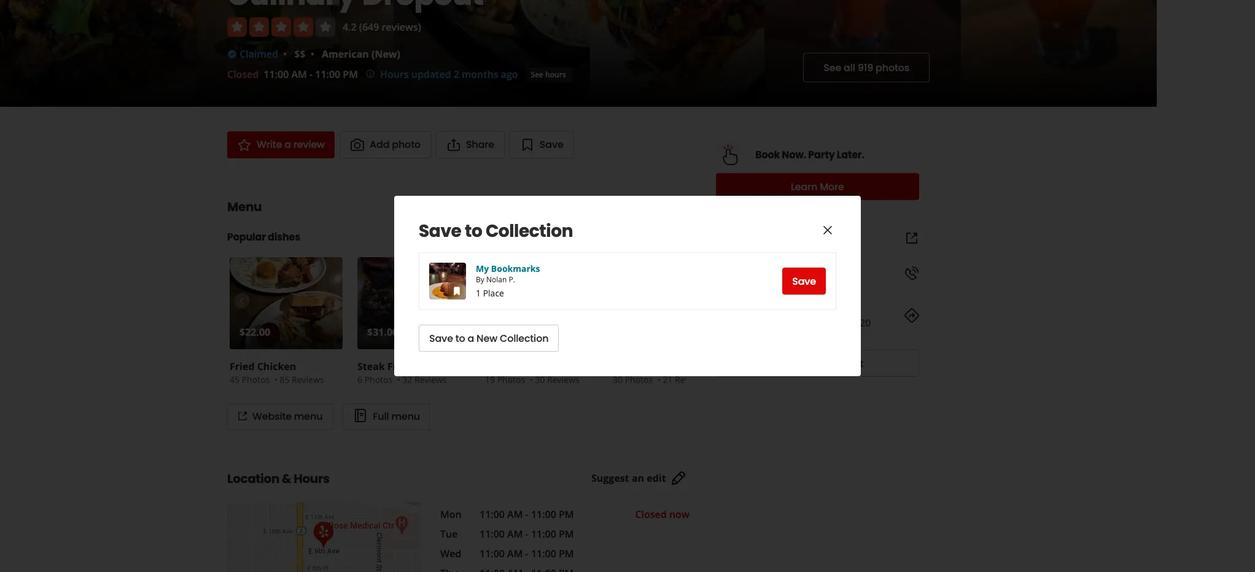 Task type: locate. For each thing, give the bounding box(es) containing it.
info alert
[[365, 67, 518, 82]]

24 pencil v2 image
[[671, 471, 686, 486]]

nolan
[[486, 275, 507, 285]]

fried chicken image
[[230, 257, 343, 350]]

2 reviews from the left
[[415, 374, 447, 386]]

1 reviews from the left
[[292, 374, 324, 386]]

location & hours element
[[208, 450, 719, 573]]

menu for full menu
[[392, 410, 420, 424]]

2 30 from the left
[[613, 374, 623, 386]]

wed
[[440, 547, 462, 561]]

photos right 19
[[497, 374, 525, 386]]

closed left now
[[635, 508, 667, 522]]

3 photos from the left
[[497, 374, 525, 386]]

e
[[741, 316, 747, 330]]

30 for 30 reviews
[[535, 374, 545, 386]]

collection right new
[[500, 331, 549, 346]]

0 vertical spatial closed
[[227, 68, 259, 81]]

photo of culinary dropout - denver, co, us. kurubota pork ribs image
[[394, 0, 590, 107]]

0 horizontal spatial 30
[[535, 374, 545, 386]]

steak frites 6 photos
[[358, 360, 415, 386]]

a right write
[[285, 138, 291, 152]]

edit inside button
[[845, 357, 864, 370]]

1 11:00 am - 11:00 pm from the top
[[480, 508, 574, 522]]

american (new)
[[322, 47, 401, 61]]

an left 24 pencil v2 image
[[632, 472, 644, 485]]

save to collection
[[419, 219, 573, 243]]

11:00 am - 11:00 pm for wed
[[480, 547, 574, 561]]

photo
[[392, 138, 421, 152]]

reviews right "32" in the left bottom of the page
[[415, 374, 447, 386]]

see
[[824, 61, 842, 75], [531, 69, 544, 80]]

tue
[[440, 528, 458, 541]]

0 horizontal spatial save button
[[510, 131, 574, 158]]

0 horizontal spatial suggest an edit
[[592, 472, 666, 485]]

edit
[[845, 357, 864, 370], [647, 472, 666, 485]]

collection up bookmarks
[[486, 219, 573, 243]]

0 horizontal spatial suggest
[[592, 472, 630, 485]]

1 vertical spatial 11:00 am - 11:00 pm
[[480, 528, 574, 541]]

pm for wed
[[559, 547, 574, 561]]

hours inside location & hours element
[[294, 471, 330, 488]]

to for collection
[[465, 219, 482, 243]]

photos
[[242, 374, 270, 386], [365, 374, 393, 386], [497, 374, 525, 386], [625, 374, 653, 386]]

to inside button
[[456, 331, 465, 346]]

see hours
[[531, 69, 566, 80]]

30 reviews
[[535, 374, 580, 386]]

0 vertical spatial an
[[831, 357, 843, 370]]

suggest an edit down co
[[792, 357, 864, 370]]

see inside see all 919 photos link
[[824, 61, 842, 75]]

0 vertical spatial 11:00 am - 11:00 pm
[[480, 508, 574, 522]]

book now. party later.
[[756, 148, 865, 162]]

photos down steak
[[365, 374, 393, 386]]

save to collection dialog
[[0, 0, 1256, 573]]

2
[[454, 68, 459, 81]]

months
[[462, 68, 499, 81]]

0 vertical spatial save button
[[510, 131, 574, 158]]

1 vertical spatial a
[[468, 331, 474, 346]]

24 star v2 image
[[237, 138, 252, 152]]

chicken
[[257, 360, 296, 373]]

1 vertical spatial save button
[[783, 268, 826, 295]]

menu right full
[[392, 410, 420, 424]]

menu inside "link"
[[294, 410, 323, 424]]

an
[[831, 357, 843, 370], [632, 472, 644, 485]]

an down co
[[831, 357, 843, 370]]

0 horizontal spatial hours
[[294, 471, 330, 488]]

1 horizontal spatial menu
[[392, 410, 420, 424]]

photo of culinary dropout - denver, co, us. image
[[961, 0, 1157, 107]]

ago
[[501, 68, 518, 81]]

closed
[[227, 68, 259, 81], [635, 508, 667, 522]]

soft pretzels & provolone fondue image
[[613, 257, 726, 350]]

0 vertical spatial hours
[[380, 68, 409, 81]]

pm for tue
[[559, 528, 574, 541]]

1 vertical spatial suggest an edit
[[592, 472, 666, 485]]

to left new
[[456, 331, 465, 346]]

0 vertical spatial to
[[465, 219, 482, 243]]

am for mon
[[507, 508, 523, 522]]

1 horizontal spatial closed
[[635, 508, 667, 522]]

1 horizontal spatial 30
[[613, 374, 623, 386]]

an inside 'link'
[[632, 472, 644, 485]]

see left all at the right of page
[[824, 61, 842, 75]]

place
[[483, 287, 504, 299]]

0 vertical spatial suggest
[[792, 357, 828, 370]]

see for see hours
[[531, 69, 544, 80]]

- for wed
[[526, 547, 529, 561]]

reviews right the 21 on the bottom right of page
[[675, 374, 707, 386]]

suggest an edit up closed now
[[592, 472, 666, 485]]

a
[[285, 138, 291, 152], [468, 331, 474, 346]]

1 horizontal spatial suggest an edit
[[792, 357, 864, 370]]

24 share v2 image
[[447, 138, 461, 152]]

am
[[291, 68, 307, 81], [507, 508, 523, 522], [507, 528, 523, 541], [507, 547, 523, 561]]

1 menu from the left
[[294, 410, 323, 424]]

photos left the 21 on the bottom right of page
[[625, 374, 653, 386]]

4.2 star rating image
[[227, 17, 335, 37]]

reviews right 85
[[292, 374, 324, 386]]

1 vertical spatial to
[[456, 331, 465, 346]]

full menu link
[[343, 404, 431, 431]]

11:00 am - 11:00 pm
[[480, 508, 574, 522], [480, 528, 574, 541], [480, 547, 574, 561]]

1 30 from the left
[[535, 374, 545, 386]]

save to a new collection
[[429, 331, 549, 346]]

photo of culinary dropout - denver, co, us. spicy korean skirt steak image
[[590, 0, 765, 107]]

1 horizontal spatial see
[[824, 61, 842, 75]]

reviews right '19 photos'
[[547, 374, 580, 386]]

3 reviews from the left
[[547, 374, 580, 386]]

1 photos from the left
[[242, 374, 270, 386]]

1 horizontal spatial suggest
[[792, 357, 828, 370]]

photos inside steak frites 6 photos
[[365, 374, 393, 386]]

1 vertical spatial edit
[[647, 472, 666, 485]]

directions
[[736, 302, 786, 315]]

24 phone v2 image
[[905, 266, 920, 281]]

80220
[[843, 316, 871, 330]]

11:00
[[264, 68, 289, 81], [315, 68, 340, 81], [480, 508, 505, 522], [531, 508, 556, 522], [480, 528, 505, 541], [531, 528, 556, 541], [480, 547, 505, 561], [531, 547, 556, 561]]

0 vertical spatial suggest an edit
[[792, 357, 864, 370]]

see hours link
[[526, 68, 572, 82]]

more
[[820, 180, 845, 194]]

hours right the & on the left bottom of page
[[294, 471, 330, 488]]

2 vertical spatial 11:00 am - 11:00 pm
[[480, 547, 574, 561]]

6
[[358, 374, 362, 386]]

0 horizontal spatial closed
[[227, 68, 259, 81]]

photo of culinary dropout - denver, co, us. charcuterie image
[[0, 0, 198, 107]]

0 horizontal spatial menu
[[294, 410, 323, 424]]

24 camera v2 image
[[350, 138, 365, 152]]

previous image
[[235, 294, 248, 308]]

1 vertical spatial hours
[[294, 471, 330, 488]]

website menu link
[[227, 404, 333, 431]]

1 vertical spatial suggest
[[592, 472, 630, 485]]

$$
[[294, 47, 306, 61]]

suggest inside button
[[792, 357, 828, 370]]

hours down (new)
[[380, 68, 409, 81]]

steak frites image
[[358, 257, 471, 350]]

0 horizontal spatial an
[[632, 472, 644, 485]]

learn more
[[791, 180, 845, 194]]

1 horizontal spatial save button
[[783, 268, 826, 295]]

add
[[370, 138, 390, 152]]

share button
[[436, 131, 505, 158]]

2 menu from the left
[[392, 410, 420, 424]]

get
[[716, 302, 733, 315]]

co
[[827, 316, 841, 330]]

menu
[[294, 410, 323, 424], [392, 410, 420, 424]]

1 vertical spatial collection
[[500, 331, 549, 346]]

see inside see hours link
[[531, 69, 544, 80]]

24 directions v2 image
[[905, 308, 920, 323]]

menu right website
[[294, 410, 323, 424]]

see left hours
[[531, 69, 544, 80]]

p.
[[509, 275, 515, 285]]

photos inside fried chicken 45 photos
[[242, 374, 270, 386]]

3 11:00 am - 11:00 pm from the top
[[480, 547, 574, 561]]

see all 919 photos
[[824, 61, 910, 75]]

1 horizontal spatial an
[[831, 357, 843, 370]]

photos down fried
[[242, 374, 270, 386]]

now
[[670, 508, 690, 522]]

edit left 24 pencil v2 image
[[647, 472, 666, 485]]

add photo
[[370, 138, 421, 152]]

a left new
[[468, 331, 474, 346]]

closed inside location & hours element
[[635, 508, 667, 522]]

map image
[[227, 503, 421, 573]]

0 horizontal spatial see
[[531, 69, 544, 80]]

4 reviews from the left
[[675, 374, 707, 386]]

30 for 30 photos
[[613, 374, 623, 386]]

suggest an edit
[[792, 357, 864, 370], [592, 472, 666, 485]]

1 vertical spatial an
[[632, 472, 644, 485]]

close image
[[821, 223, 835, 238]]

write a review
[[257, 138, 325, 152]]

30 left the 21 on the bottom right of page
[[613, 374, 623, 386]]

0 vertical spatial edit
[[845, 357, 864, 370]]

later.
[[837, 148, 865, 162]]

1 horizontal spatial a
[[468, 331, 474, 346]]

0 vertical spatial a
[[285, 138, 291, 152]]

hours updated 2 months ago
[[380, 68, 518, 81]]

1 vertical spatial closed
[[635, 508, 667, 522]]

2 photos from the left
[[365, 374, 393, 386]]

0 horizontal spatial edit
[[647, 472, 666, 485]]

my
[[476, 263, 489, 275]]

hours inside the info alert
[[380, 68, 409, 81]]

save
[[540, 138, 564, 152], [419, 219, 462, 243], [793, 274, 816, 288], [429, 331, 453, 346]]

to for a
[[456, 331, 465, 346]]

30 right '19 photos'
[[535, 374, 545, 386]]

1 horizontal spatial hours
[[380, 68, 409, 81]]

crispy chicken katsu image
[[485, 257, 598, 350]]

book
[[756, 148, 780, 162]]

edit down "80220"
[[845, 357, 864, 370]]

save button
[[510, 131, 574, 158], [783, 268, 826, 295]]

to up "my"
[[465, 219, 482, 243]]

2 11:00 am - 11:00 pm from the top
[[480, 528, 574, 541]]

closed down 16 claim filled v2 'image'
[[227, 68, 259, 81]]

frites
[[388, 360, 415, 373]]

suggest an edit link
[[592, 471, 686, 486]]

1 horizontal spatial edit
[[845, 357, 864, 370]]



Task type: describe. For each thing, give the bounding box(es) containing it.
website menu
[[252, 410, 323, 424]]

reviews for 30 reviews
[[547, 374, 580, 386]]

updated
[[411, 68, 451, 81]]

menu for website menu
[[294, 410, 323, 424]]

collection inside button
[[500, 331, 549, 346]]

my bookmarks by nolan p. 1 place
[[476, 263, 540, 299]]

a inside button
[[468, 331, 474, 346]]

$17.50
[[495, 326, 526, 339]]

american (new) link
[[322, 47, 401, 61]]

16 external link v2 image
[[238, 412, 248, 421]]

11:00 am - 11:00 pm for tue
[[480, 528, 574, 541]]

0 vertical spatial collection
[[486, 219, 573, 243]]

get directions 4141 e 9th ave denver, co 80220
[[716, 302, 871, 330]]

0190
[[762, 267, 784, 280]]

(649
[[359, 20, 379, 34]]

steak
[[358, 360, 385, 373]]

closed now
[[635, 508, 690, 522]]

closed 11:00 am - 11:00 pm
[[227, 68, 358, 81]]

website
[[252, 410, 292, 424]]

all
[[844, 61, 856, 75]]

reviews for 21 reviews
[[675, 374, 707, 386]]

closed for closed now
[[635, 508, 667, 522]]

(649 reviews) link
[[359, 20, 421, 34]]

hours
[[546, 69, 566, 80]]

full
[[373, 410, 389, 424]]

4.2
[[343, 20, 357, 34]]

4141
[[716, 316, 739, 330]]

an inside button
[[831, 357, 843, 370]]

location
[[227, 471, 280, 488]]

11:00 am - 11:00 pm for mon
[[480, 508, 574, 522]]

menu element
[[208, 178, 729, 431]]

919
[[858, 61, 874, 75]]

now.
[[782, 148, 807, 162]]

am for tue
[[507, 528, 523, 541]]

16 info v2 image
[[365, 69, 375, 79]]

closed for closed 11:00 am - 11:00 pm
[[227, 68, 259, 81]]

am for wed
[[507, 547, 523, 561]]

by
[[476, 275, 485, 285]]

9th
[[749, 316, 765, 330]]

menu
[[227, 198, 262, 216]]

4 photos from the left
[[625, 374, 653, 386]]

save to collection region
[[419, 219, 837, 352]]

get directions link
[[716, 302, 786, 315]]

write
[[257, 138, 282, 152]]

(new)
[[372, 47, 401, 61]]

1
[[476, 287, 481, 299]]

fried
[[230, 360, 255, 373]]

suggest inside 'link'
[[592, 472, 630, 485]]

popular dishes
[[227, 230, 300, 244]]

edit inside 'link'
[[647, 472, 666, 485]]

16 save v2 image
[[452, 287, 462, 296]]

fried chicken 45 photos
[[230, 360, 296, 386]]

&
[[282, 471, 291, 488]]

see for see all 919 photos
[[824, 61, 842, 75]]

write a review link
[[227, 131, 335, 158]]

21
[[663, 374, 673, 386]]

share
[[466, 138, 494, 152]]

american
[[322, 47, 369, 61]]

- for mon
[[526, 508, 529, 522]]

review
[[293, 138, 325, 152]]

denver,
[[787, 316, 824, 330]]

- for tue
[[526, 528, 529, 541]]

$22.00
[[240, 326, 270, 339]]

24 save outline v2 image
[[520, 138, 535, 152]]

save to a new collection button
[[419, 325, 559, 352]]

bookmarks
[[491, 263, 540, 275]]

21 reviews
[[663, 374, 707, 386]]

claimed
[[240, 47, 278, 61]]

pm for mon
[[559, 508, 574, 522]]

learn more link
[[716, 173, 920, 200]]

suggest an edit inside button
[[792, 357, 864, 370]]

party
[[809, 148, 835, 162]]

full menu
[[373, 410, 420, 424]]

photos
[[876, 61, 910, 75]]

photo of culinary dropout - denver, co, us. bloody mary - bacon image
[[765, 0, 961, 107]]

24 external link v2 image
[[905, 231, 920, 246]]

32 reviews
[[403, 374, 447, 386]]

85
[[280, 374, 290, 386]]

suggest an edit inside 'link'
[[592, 472, 666, 485]]

0 horizontal spatial a
[[285, 138, 291, 152]]

dishes
[[268, 230, 300, 244]]

photo of culinary dropout - denver, co, us. fly like paper and tijuana spa watef image
[[198, 0, 394, 107]]

mon
[[440, 508, 462, 522]]

$31.00
[[367, 326, 398, 339]]

learn
[[791, 180, 818, 194]]

new
[[477, 331, 498, 346]]

(720)
[[716, 267, 739, 280]]

85 reviews
[[280, 374, 324, 386]]

19
[[485, 374, 495, 386]]

see all 919 photos link
[[804, 53, 930, 82]]

16 claim filled v2 image
[[227, 49, 237, 59]]

reviews for 85 reviews
[[292, 374, 324, 386]]

suggest an edit button
[[716, 350, 920, 377]]

24 menu v2 image
[[353, 409, 368, 424]]

add photo link
[[340, 131, 431, 158]]

reviews for 32 reviews
[[415, 374, 447, 386]]

popular
[[227, 230, 266, 244]]

45
[[230, 374, 240, 386]]

32
[[403, 374, 412, 386]]

location & hours
[[227, 471, 330, 488]]

(720) 779-0190
[[716, 267, 784, 280]]

reviews)
[[382, 20, 421, 34]]

19 photos
[[485, 374, 525, 386]]



Task type: vqa. For each thing, say whether or not it's contained in the screenshot.
Mexican button
no



